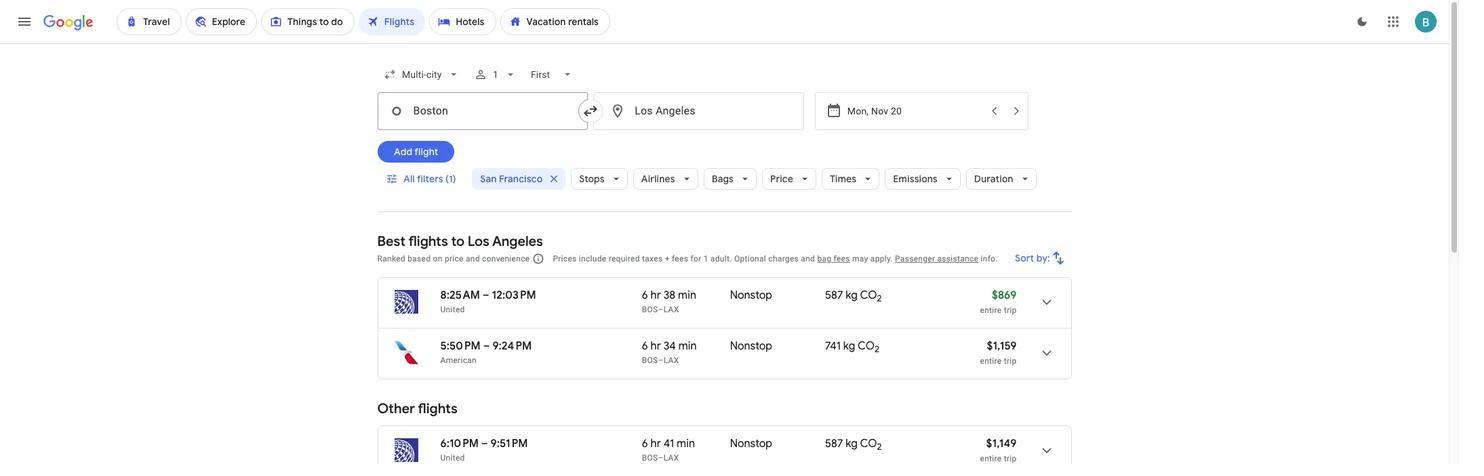 Task type: vqa. For each thing, say whether or not it's contained in the screenshot.
Kg within the "741 kg CO 2"
yes



Task type: locate. For each thing, give the bounding box(es) containing it.
Departure time: 6:10 PM. text field
[[440, 437, 479, 451]]

12:03 pm
[[492, 289, 536, 302]]

2 vertical spatial bos
[[642, 454, 658, 463]]

and
[[466, 254, 480, 264], [801, 254, 815, 264]]

bos
[[642, 305, 658, 315], [642, 356, 658, 365], [642, 454, 658, 463]]

united down 6:10 pm
[[440, 454, 465, 463]]

nonstop flight. element for 6 hr 34 min
[[730, 340, 772, 355]]

2 vertical spatial min
[[677, 437, 695, 451]]

38
[[664, 289, 675, 302]]

6:10 pm
[[440, 437, 479, 451]]

sort by:
[[1015, 252, 1050, 264]]

2 vertical spatial lax
[[664, 454, 679, 463]]

1 vertical spatial flights
[[418, 401, 457, 418]]

2 vertical spatial kg
[[846, 437, 858, 451]]

2 and from the left
[[801, 254, 815, 264]]

total duration 6 hr 38 min. element
[[642, 289, 730, 304]]

1 united from the top
[[440, 305, 465, 315]]

main content
[[377, 223, 1072, 464]]

1 vertical spatial 587 kg co 2
[[825, 437, 882, 453]]

2
[[877, 293, 882, 305], [875, 344, 879, 355], [877, 442, 882, 453]]

2 hr from the top
[[651, 340, 661, 353]]

flights up 6:10 pm "text field"
[[418, 401, 457, 418]]

hr for 38
[[651, 289, 661, 302]]

2 for $1,159
[[875, 344, 879, 355]]

co for $869
[[860, 289, 877, 302]]

nonstop for 6 hr 34 min
[[730, 340, 772, 353]]

0 vertical spatial 1
[[493, 69, 498, 80]]

1 587 from the top
[[825, 289, 843, 302]]

airlines button
[[633, 163, 698, 195]]

united inside 8:25 am – 12:03 pm united
[[440, 305, 465, 315]]

bos inside 6 hr 41 min bos – lax
[[642, 454, 658, 463]]

6 inside 6 hr 38 min bos – lax
[[642, 289, 648, 302]]

lax inside 6 hr 38 min bos – lax
[[664, 305, 679, 315]]

2 nonstop flight. element from the top
[[730, 340, 772, 355]]

taxes
[[642, 254, 663, 264]]

1 hr from the top
[[651, 289, 661, 302]]

5:50 pm
[[440, 340, 481, 353]]

1 vertical spatial kg
[[843, 340, 855, 353]]

trip inside $1,159 entire trip
[[1004, 357, 1017, 366]]

none search field containing add flight
[[377, 58, 1072, 212]]

min for 6 hr 38 min
[[678, 289, 696, 302]]

587 for 6 hr 38 min
[[825, 289, 843, 302]]

0 vertical spatial entire
[[980, 306, 1002, 315]]

lax for 38
[[664, 305, 679, 315]]

optional
[[734, 254, 766, 264]]

min right 38 at the left of page
[[678, 289, 696, 302]]

add flight
[[394, 146, 438, 158]]

2 vertical spatial nonstop flight. element
[[730, 437, 772, 453]]

lax down 41
[[664, 454, 679, 463]]

1 vertical spatial 6
[[642, 340, 648, 353]]

2 6 from the top
[[642, 340, 648, 353]]

change appearance image
[[1346, 5, 1378, 38]]

bos down 'total duration 6 hr 38 min.' element
[[642, 305, 658, 315]]

2 vertical spatial 2
[[877, 442, 882, 453]]

587 kg co 2 for $869
[[825, 289, 882, 305]]

co inside 741 kg co 2
[[858, 340, 875, 353]]

kg inside 741 kg co 2
[[843, 340, 855, 353]]

(1)
[[445, 173, 456, 185]]

los
[[468, 233, 489, 250]]

2 587 from the top
[[825, 437, 843, 451]]

min right 34
[[678, 340, 697, 353]]

3 bos from the top
[[642, 454, 658, 463]]

1 vertical spatial 1
[[704, 254, 708, 264]]

6 hr 34 min bos – lax
[[642, 340, 697, 365]]

3 nonstop flight. element from the top
[[730, 437, 772, 453]]

587 kg co 2
[[825, 289, 882, 305], [825, 437, 882, 453]]

– down 38 at the left of page
[[658, 305, 664, 315]]

hr inside 6 hr 41 min bos – lax
[[651, 437, 661, 451]]

trip down $1,159 text box
[[1004, 357, 1017, 366]]

leaves boston logan international airport at 5:50 pm on monday, november 20 and arrives at los angeles international airport at 9:24 pm on monday, november 20. element
[[440, 340, 532, 353]]

0 vertical spatial 6
[[642, 289, 648, 302]]

hr for 41
[[651, 437, 661, 451]]

– inside 6 hr 41 min bos – lax
[[658, 454, 664, 463]]

1 vertical spatial hr
[[651, 340, 661, 353]]

+
[[665, 254, 670, 264]]

1 inside popup button
[[493, 69, 498, 80]]

2 lax from the top
[[664, 356, 679, 365]]

passenger assistance button
[[895, 254, 979, 264]]

None field
[[377, 62, 466, 87], [525, 62, 580, 87], [377, 62, 466, 87], [525, 62, 580, 87]]

kg for $1,159
[[843, 340, 855, 353]]

$869 entire trip
[[980, 289, 1017, 315]]

0 vertical spatial 2
[[877, 293, 882, 305]]

price
[[770, 173, 793, 185]]

2 vertical spatial nonstop
[[730, 437, 772, 451]]

san francisco button
[[472, 163, 566, 195]]

and left bag
[[801, 254, 815, 264]]

charges
[[768, 254, 799, 264]]

flights for best
[[408, 233, 448, 250]]

–
[[483, 289, 489, 302], [658, 305, 664, 315], [483, 340, 490, 353], [658, 356, 664, 365], [481, 437, 488, 451], [658, 454, 664, 463]]

2 for $869
[[877, 293, 882, 305]]

main menu image
[[16, 14, 33, 30]]

lax for 34
[[664, 356, 679, 365]]

– inside 5:50 pm – 9:24 pm american
[[483, 340, 490, 353]]

airlines
[[641, 173, 675, 185]]

0 horizontal spatial 1
[[493, 69, 498, 80]]

total duration 6 hr 41 min. element
[[642, 437, 730, 453]]

duration button
[[966, 163, 1036, 195]]

other flights
[[377, 401, 457, 418]]

lax for 41
[[664, 454, 679, 463]]

min inside 6 hr 41 min bos – lax
[[677, 437, 695, 451]]

1 bos from the top
[[642, 305, 658, 315]]

6 inside 6 hr 34 min bos – lax
[[642, 340, 648, 353]]

united down 8:25 am
[[440, 305, 465, 315]]

3 lax from the top
[[664, 454, 679, 463]]

1 vertical spatial entire
[[980, 357, 1002, 366]]

1 nonstop flight. element from the top
[[730, 289, 772, 304]]

Departure time: 5:50 PM. text field
[[440, 340, 481, 353]]

adult.
[[711, 254, 732, 264]]

2 vertical spatial entire
[[980, 454, 1002, 464]]

Departure text field
[[847, 93, 982, 129]]

0 horizontal spatial and
[[466, 254, 480, 264]]

6 left 34
[[642, 340, 648, 353]]

duration
[[974, 173, 1013, 185]]

None text field
[[593, 92, 804, 130]]

1
[[493, 69, 498, 80], [704, 254, 708, 264]]

0 vertical spatial min
[[678, 289, 696, 302]]

entire down $1,149
[[980, 454, 1002, 464]]

united inside 6:10 pm – 9:51 pm united
[[440, 454, 465, 463]]

san
[[480, 173, 497, 185]]

2 587 kg co 2 from the top
[[825, 437, 882, 453]]

– down 41
[[658, 454, 664, 463]]

hr
[[651, 289, 661, 302], [651, 340, 661, 353], [651, 437, 661, 451]]

hr inside 6 hr 38 min bos – lax
[[651, 289, 661, 302]]

for
[[690, 254, 701, 264]]

bags
[[712, 173, 734, 185]]

trip down $1,149
[[1004, 454, 1017, 464]]

kg
[[846, 289, 858, 302], [843, 340, 855, 353], [846, 437, 858, 451]]

bos for 6 hr 38 min
[[642, 305, 658, 315]]

bags button
[[704, 163, 757, 195]]

1 horizontal spatial and
[[801, 254, 815, 264]]

1 horizontal spatial 1
[[704, 254, 708, 264]]

0 vertical spatial bos
[[642, 305, 658, 315]]

– inside 6 hr 34 min bos – lax
[[658, 356, 664, 365]]

flights
[[408, 233, 448, 250], [418, 401, 457, 418]]

lax down 38 at the left of page
[[664, 305, 679, 315]]

0 vertical spatial 587 kg co 2
[[825, 289, 882, 305]]

fees right the +
[[672, 254, 688, 264]]

nonstop flight. element
[[730, 289, 772, 304], [730, 340, 772, 355], [730, 437, 772, 453]]

1 button
[[468, 58, 523, 91]]

co
[[860, 289, 877, 302], [858, 340, 875, 353], [860, 437, 877, 451]]

0 vertical spatial hr
[[651, 289, 661, 302]]

entire inside $1,159 entire trip
[[980, 357, 1002, 366]]

3 trip from the top
[[1004, 454, 1017, 464]]

1 horizontal spatial fees
[[834, 254, 850, 264]]

– inside 6 hr 38 min bos – lax
[[658, 305, 664, 315]]

0 vertical spatial flights
[[408, 233, 448, 250]]

entire inside $869 entire trip
[[980, 306, 1002, 315]]

34
[[664, 340, 676, 353]]

1 vertical spatial nonstop flight. element
[[730, 340, 772, 355]]

0 vertical spatial kg
[[846, 289, 858, 302]]

hr left 34
[[651, 340, 661, 353]]

1 vertical spatial nonstop
[[730, 340, 772, 353]]

entire down $869 text field
[[980, 306, 1002, 315]]

all filters (1)
[[403, 173, 456, 185]]

6:10 pm – 9:51 pm united
[[440, 437, 528, 463]]

min right 41
[[677, 437, 695, 451]]

lax inside 6 hr 41 min bos – lax
[[664, 454, 679, 463]]

1 trip from the top
[[1004, 306, 1017, 315]]

flights up based
[[408, 233, 448, 250]]

6 inside 6 hr 41 min bos – lax
[[642, 437, 648, 451]]

may
[[852, 254, 868, 264]]

0 vertical spatial co
[[860, 289, 877, 302]]

0 vertical spatial united
[[440, 305, 465, 315]]

lax
[[664, 305, 679, 315], [664, 356, 679, 365], [664, 454, 679, 463]]

by:
[[1036, 252, 1050, 264]]

9:24 pm
[[492, 340, 532, 353]]

6 left 38 at the left of page
[[642, 289, 648, 302]]

lax down 34
[[664, 356, 679, 365]]

2 entire from the top
[[980, 357, 1002, 366]]

0 vertical spatial trip
[[1004, 306, 1017, 315]]

hr inside 6 hr 34 min bos – lax
[[651, 340, 661, 353]]

587
[[825, 289, 843, 302], [825, 437, 843, 451]]

hr left 38 at the left of page
[[651, 289, 661, 302]]

0 vertical spatial 587
[[825, 289, 843, 302]]

2 trip from the top
[[1004, 357, 1017, 366]]

san francisco
[[480, 173, 543, 185]]

flight details. leaves boston logan international airport at 8:25 am on monday, november 20 and arrives at los angeles international airport at 12:03 pm on monday, november 20. image
[[1030, 286, 1063, 319]]

0 vertical spatial nonstop
[[730, 289, 772, 302]]

3 nonstop from the top
[[730, 437, 772, 451]]

None search field
[[377, 58, 1072, 212]]

bos down the total duration 6 hr 34 min. element
[[642, 356, 658, 365]]

1 vertical spatial 2
[[875, 344, 879, 355]]

min for 6 hr 34 min
[[678, 340, 697, 353]]

6
[[642, 289, 648, 302], [642, 340, 648, 353], [642, 437, 648, 451]]

1 6 from the top
[[642, 289, 648, 302]]

3 hr from the top
[[651, 437, 661, 451]]

min
[[678, 289, 696, 302], [678, 340, 697, 353], [677, 437, 695, 451]]

and down los
[[466, 254, 480, 264]]

– down 34
[[658, 356, 664, 365]]

entire down $1,159 text box
[[980, 357, 1002, 366]]

2 vertical spatial trip
[[1004, 454, 1017, 464]]

required
[[609, 254, 640, 264]]

1 entire from the top
[[980, 306, 1002, 315]]

6 left 41
[[642, 437, 648, 451]]

3 entire from the top
[[980, 454, 1002, 464]]

hr left 41
[[651, 437, 661, 451]]

1 vertical spatial bos
[[642, 356, 658, 365]]

1 nonstop from the top
[[730, 289, 772, 302]]

1 vertical spatial 587
[[825, 437, 843, 451]]

1 vertical spatial lax
[[664, 356, 679, 365]]

1 587 kg co 2 from the top
[[825, 289, 882, 305]]

1 vertical spatial united
[[440, 454, 465, 463]]

entire
[[980, 306, 1002, 315], [980, 357, 1002, 366], [980, 454, 1002, 464]]

2 vertical spatial 6
[[642, 437, 648, 451]]

bos inside 6 hr 38 min bos – lax
[[642, 305, 658, 315]]

entire inside $1,149 entire trip
[[980, 454, 1002, 464]]

3 6 from the top
[[642, 437, 648, 451]]

None text field
[[377, 92, 588, 130]]

nonstop
[[730, 289, 772, 302], [730, 340, 772, 353], [730, 437, 772, 451]]

bos down "total duration 6 hr 41 min." element
[[642, 454, 658, 463]]

0 vertical spatial nonstop flight. element
[[730, 289, 772, 304]]

ranked based on price and convenience
[[377, 254, 530, 264]]

fees right bag
[[834, 254, 850, 264]]

2 nonstop from the top
[[730, 340, 772, 353]]

ranked
[[377, 254, 405, 264]]

2 vertical spatial co
[[860, 437, 877, 451]]

0 horizontal spatial fees
[[672, 254, 688, 264]]

trip for $1,149
[[1004, 454, 1017, 464]]

price button
[[762, 163, 816, 195]]

1 vertical spatial co
[[858, 340, 875, 353]]

main content containing best flights to los angeles
[[377, 223, 1072, 464]]

6 hr 41 min bos – lax
[[642, 437, 695, 463]]

united
[[440, 305, 465, 315], [440, 454, 465, 463]]

2 vertical spatial hr
[[651, 437, 661, 451]]

bos inside 6 hr 34 min bos – lax
[[642, 356, 658, 365]]

min for 6 hr 41 min
[[677, 437, 695, 451]]

– left 9:24 pm on the bottom
[[483, 340, 490, 353]]

fees
[[672, 254, 688, 264], [834, 254, 850, 264]]

– inside 6:10 pm – 9:51 pm united
[[481, 437, 488, 451]]

– left the 9:51 pm text field
[[481, 437, 488, 451]]

leaves boston logan international airport at 8:25 am on monday, november 20 and arrives at los angeles international airport at 12:03 pm on monday, november 20. element
[[440, 289, 536, 302]]

Arrival time: 9:51 PM. text field
[[491, 437, 528, 451]]

869 US dollars text field
[[992, 289, 1017, 302]]

trip down $869
[[1004, 306, 1017, 315]]

min inside 6 hr 38 min bos – lax
[[678, 289, 696, 302]]

2 bos from the top
[[642, 356, 658, 365]]

1 vertical spatial min
[[678, 340, 697, 353]]

min inside 6 hr 34 min bos – lax
[[678, 340, 697, 353]]

flight details. leaves boston logan international airport at 5:50 pm on monday, november 20 and arrives at los angeles international airport at 9:24 pm on monday, november 20. image
[[1030, 337, 1063, 370]]

trip inside $1,149 entire trip
[[1004, 454, 1017, 464]]

$1,149
[[986, 437, 1017, 451]]

1 lax from the top
[[664, 305, 679, 315]]

1 vertical spatial trip
[[1004, 357, 1017, 366]]

0 vertical spatial lax
[[664, 305, 679, 315]]

trip
[[1004, 306, 1017, 315], [1004, 357, 1017, 366], [1004, 454, 1017, 464]]

trip inside $869 entire trip
[[1004, 306, 1017, 315]]

– right departure time: 8:25 am. text box
[[483, 289, 489, 302]]

2 united from the top
[[440, 454, 465, 463]]

loading results progress bar
[[0, 43, 1449, 46]]

lax inside 6 hr 34 min bos – lax
[[664, 356, 679, 365]]

2 inside 741 kg co 2
[[875, 344, 879, 355]]



Task type: describe. For each thing, give the bounding box(es) containing it.
6 for 6 hr 41 min
[[642, 437, 648, 451]]

nonstop for 6 hr 38 min
[[730, 289, 772, 302]]

best
[[377, 233, 406, 250]]

stops button
[[571, 163, 628, 195]]

nonstop for 6 hr 41 min
[[730, 437, 772, 451]]

swap origin and destination. image
[[583, 103, 599, 119]]

united for 8:25 am
[[440, 305, 465, 315]]

based
[[408, 254, 431, 264]]

total duration 6 hr 34 min. element
[[642, 340, 730, 355]]

include
[[579, 254, 606, 264]]

other
[[377, 401, 415, 418]]

entire for $869
[[980, 306, 1002, 315]]

co for $1,149
[[860, 437, 877, 451]]

587 kg co 2 for $1,149
[[825, 437, 882, 453]]

bag fees button
[[817, 254, 850, 264]]

leaves boston logan international airport at 6:10 pm on monday, november 20 and arrives at los angeles international airport at 9:51 pm on monday, november 20. element
[[440, 437, 528, 451]]

8:25 am – 12:03 pm united
[[440, 289, 536, 315]]

prices include required taxes + fees for 1 adult. optional charges and bag fees may apply. passenger assistance
[[553, 254, 979, 264]]

587 for 6 hr 41 min
[[825, 437, 843, 451]]

kg for $869
[[846, 289, 858, 302]]

on
[[433, 254, 442, 264]]

emissions
[[893, 173, 938, 185]]

trip for $1,159
[[1004, 357, 1017, 366]]

times
[[830, 173, 857, 185]]

angeles
[[492, 233, 543, 250]]

$1,159
[[987, 340, 1017, 353]]

741
[[825, 340, 841, 353]]

passenger
[[895, 254, 935, 264]]

2 fees from the left
[[834, 254, 850, 264]]

5:50 pm – 9:24 pm american
[[440, 340, 532, 365]]

price
[[445, 254, 464, 264]]

$1,149 entire trip
[[980, 437, 1017, 464]]

sort
[[1015, 252, 1034, 264]]

entire for $1,149
[[980, 454, 1002, 464]]

$1,159 entire trip
[[980, 340, 1017, 366]]

american
[[440, 356, 477, 365]]

2 for $1,149
[[877, 442, 882, 453]]

convenience
[[482, 254, 530, 264]]

flight details. leaves boston logan international airport at 6:10 pm on monday, november 20 and arrives at los angeles international airport at 9:51 pm on monday, november 20. image
[[1030, 435, 1063, 464]]

filters
[[417, 173, 443, 185]]

1149 US dollars text field
[[986, 437, 1017, 451]]

1159 US dollars text field
[[987, 340, 1017, 353]]

francisco
[[499, 173, 543, 185]]

Arrival time: 9:24 PM. text field
[[492, 340, 532, 353]]

hr for 34
[[651, 340, 661, 353]]

trip for $869
[[1004, 306, 1017, 315]]

all
[[403, 173, 414, 185]]

add flight button
[[377, 141, 454, 163]]

co for $1,159
[[858, 340, 875, 353]]

bos for 6 hr 34 min
[[642, 356, 658, 365]]

741 kg co 2
[[825, 340, 879, 355]]

6 hr 38 min bos – lax
[[642, 289, 696, 315]]

flights for other
[[418, 401, 457, 418]]

best flights to los angeles
[[377, 233, 543, 250]]

bag
[[817, 254, 831, 264]]

emissions button
[[885, 163, 961, 195]]

sort by: button
[[1009, 242, 1072, 275]]

bos for 6 hr 41 min
[[642, 454, 658, 463]]

– inside 8:25 am – 12:03 pm united
[[483, 289, 489, 302]]

flight
[[414, 146, 438, 158]]

8:25 am
[[440, 289, 480, 302]]

to
[[451, 233, 464, 250]]

41
[[664, 437, 674, 451]]

kg for $1,149
[[846, 437, 858, 451]]

$869
[[992, 289, 1017, 302]]

1 fees from the left
[[672, 254, 688, 264]]

united for 6:10 pm
[[440, 454, 465, 463]]

nonstop flight. element for 6 hr 38 min
[[730, 289, 772, 304]]

nonstop flight. element for 6 hr 41 min
[[730, 437, 772, 453]]

6 for 6 hr 34 min
[[642, 340, 648, 353]]

6 for 6 hr 38 min
[[642, 289, 648, 302]]

assistance
[[937, 254, 979, 264]]

9:51 pm
[[491, 437, 528, 451]]

stops
[[579, 173, 605, 185]]

add
[[394, 146, 412, 158]]

1 and from the left
[[466, 254, 480, 264]]

prices
[[553, 254, 577, 264]]

learn more about ranking image
[[532, 253, 545, 265]]

Departure time: 8:25 AM. text field
[[440, 289, 480, 302]]

apply.
[[870, 254, 893, 264]]

times button
[[822, 163, 880, 195]]

entire for $1,159
[[980, 357, 1002, 366]]

Arrival time: 12:03 PM. text field
[[492, 289, 536, 302]]

all filters (1) button
[[377, 163, 467, 195]]



